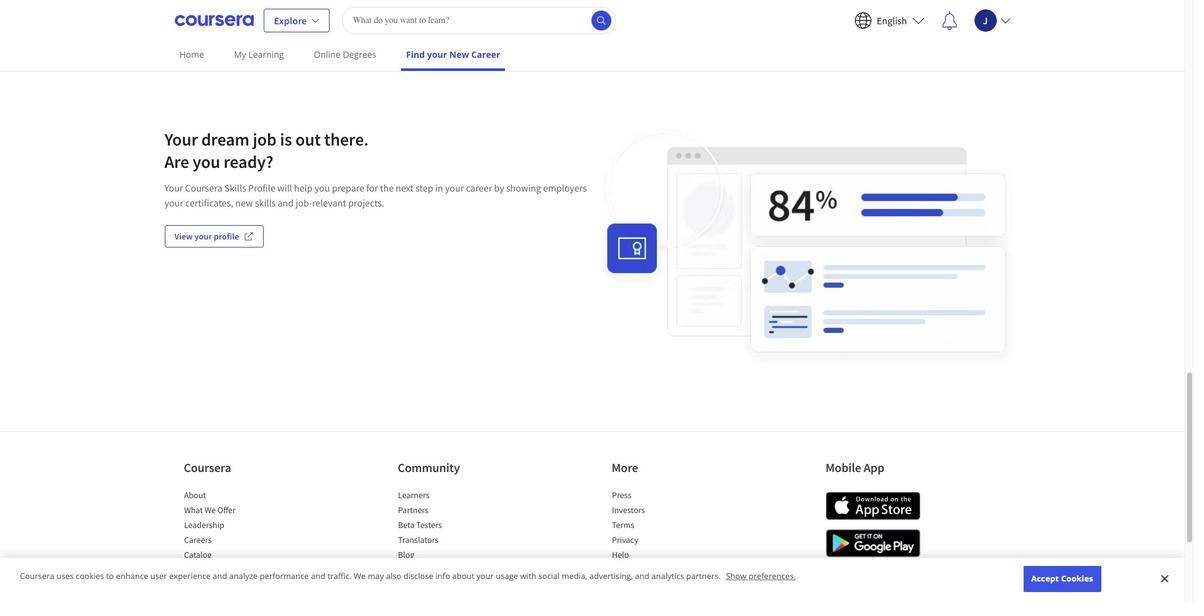 Task type: describe. For each thing, give the bounding box(es) containing it.
press
[[612, 490, 631, 501]]

help
[[612, 550, 629, 561]]

press investors terms privacy help accessibility contact
[[612, 490, 656, 591]]

showing
[[506, 181, 541, 194]]

help
[[294, 181, 313, 194]]

j button
[[967, 2, 1011, 39]]

are
[[165, 150, 189, 173]]

to
[[106, 571, 114, 582]]

learning
[[249, 49, 284, 60]]

beta
[[398, 520, 414, 531]]

what
[[184, 505, 203, 516]]

accept
[[1032, 573, 1059, 584]]

1 horizontal spatial blog
[[417, 579, 433, 591]]

media,
[[562, 571, 588, 582]]

offer
[[217, 505, 235, 516]]

more
[[612, 460, 639, 476]]

certificates
[[230, 579, 272, 591]]

j
[[983, 14, 988, 26]]

list for more
[[612, 489, 718, 602]]

relevant
[[312, 196, 346, 209]]

mobile app
[[826, 460, 885, 476]]

contact
[[612, 579, 640, 591]]

my
[[234, 49, 246, 60]]

download on the app store image
[[826, 492, 921, 520]]

partners
[[398, 505, 429, 516]]

and inside your coursera skills profile will help you prepare for the next step in your career by showing employers your certificates, new skills and job-relevant projects.
[[278, 196, 294, 209]]

about link
[[184, 490, 206, 501]]

about
[[184, 490, 206, 501]]

we inside about what we offer leadership careers catalog coursera plus professional certificates
[[204, 505, 216, 516]]

coursera uses cookies to enhance user experience and analyze performance and traffic. we may also disclose info about your usage with social media, advertising, and analytics partners. show preferences.
[[20, 571, 796, 582]]

What do you want to learn? text field
[[342, 7, 616, 34]]

certificates,
[[185, 196, 233, 209]]

view your profile button
[[165, 225, 264, 247]]

min
[[444, 34, 458, 45]]

english button
[[847, 4, 932, 36]]

learners
[[398, 490, 429, 501]]

what we offer link
[[184, 505, 235, 516]]

get it on google play image
[[826, 530, 921, 558]]

online degrees link
[[309, 40, 381, 68]]

with
[[520, 571, 537, 582]]

translators
[[398, 535, 438, 546]]

employers
[[543, 181, 587, 194]]

show
[[726, 571, 747, 582]]

accessibility
[[612, 564, 656, 576]]

the coursera podcast link
[[398, 564, 477, 576]]

there.
[[324, 128, 369, 150]]

read
[[460, 34, 476, 45]]

your inside the privacy alert dialog
[[477, 571, 494, 582]]

help center image
[[1153, 570, 1168, 585]]

is
[[280, 128, 292, 150]]

and left traffic.
[[311, 571, 325, 582]]

show preferences. link
[[726, 571, 796, 582]]

find your new career
[[406, 49, 500, 60]]

new
[[450, 49, 469, 60]]

will
[[278, 181, 292, 194]]

terms
[[612, 520, 634, 531]]

profile
[[248, 181, 276, 194]]

enhance
[[116, 571, 148, 582]]

preferences.
[[749, 571, 796, 582]]

new
[[235, 196, 253, 209]]

podcast
[[448, 564, 477, 576]]

view your profile
[[175, 231, 239, 242]]

cookies
[[76, 571, 104, 582]]

skills
[[255, 196, 276, 209]]

coursera plus link
[[184, 564, 234, 576]]

online degrees
[[314, 49, 376, 60]]

your up view
[[165, 196, 183, 209]]

beta testers link
[[398, 520, 442, 531]]

online
[[314, 49, 341, 60]]

info
[[436, 571, 450, 582]]

analyze
[[229, 571, 258, 582]]

graphic of the learner profile page image
[[593, 128, 1021, 370]]

press link
[[612, 490, 631, 501]]

mobile
[[826, 460, 862, 476]]

careers link
[[184, 535, 211, 546]]

your for your dream job is out there. are you ready?
[[165, 128, 198, 150]]

advertising,
[[590, 571, 633, 582]]

leadership link
[[184, 520, 224, 531]]

article
[[405, 34, 428, 45]]

article · 11 min read
[[405, 34, 476, 45]]

prepare
[[332, 181, 365, 194]]

accept cookies button
[[1024, 566, 1102, 592]]

privacy
[[612, 535, 638, 546]]

blog link
[[398, 550, 414, 561]]

about
[[452, 571, 475, 582]]

leadership
[[184, 520, 224, 531]]

professional
[[184, 579, 229, 591]]

also
[[386, 571, 401, 582]]

privacy alert dialog
[[0, 558, 1185, 602]]

analytics
[[652, 571, 684, 582]]

list for community
[[398, 489, 504, 602]]

we inside the privacy alert dialog
[[354, 571, 366, 582]]

coursera image
[[175, 10, 254, 30]]



Task type: vqa. For each thing, say whether or not it's contained in the screenshot.
min
yes



Task type: locate. For each thing, give the bounding box(es) containing it.
your inside your coursera skills profile will help you prepare for the next step in your career by showing employers your certificates, new skills and job-relevant projects.
[[165, 181, 183, 194]]

you right are
[[193, 150, 220, 173]]

plus
[[218, 564, 234, 576]]

experience
[[169, 571, 211, 582]]

find your new career link
[[401, 40, 505, 71]]

1 horizontal spatial we
[[354, 571, 366, 582]]

1 list from the left
[[184, 489, 290, 602]]

None search field
[[342, 7, 616, 34]]

skills
[[224, 181, 246, 194]]

professional certificates link
[[184, 579, 272, 591]]

your for your coursera skills profile will help you prepare for the next step in your career by showing employers your certificates, new skills and job-relevant projects.
[[165, 181, 183, 194]]

view
[[175, 231, 193, 242]]

user
[[150, 571, 167, 582]]

disclose
[[404, 571, 434, 582]]

accessibility link
[[612, 564, 656, 576]]

we
[[204, 505, 216, 516], [354, 571, 366, 582]]

projects.
[[348, 196, 384, 209]]

the
[[398, 564, 412, 576]]

learners partners beta testers translators blog the coursera podcast tech blog
[[398, 490, 477, 591]]

your down 11
[[427, 49, 447, 60]]

coursera
[[185, 181, 222, 194], [184, 460, 231, 476], [184, 564, 216, 576], [413, 564, 446, 576], [20, 571, 54, 582]]

0 horizontal spatial list
[[184, 489, 290, 602]]

·
[[430, 34, 432, 45]]

blog
[[398, 550, 414, 561], [417, 579, 433, 591]]

find
[[406, 49, 425, 60]]

profile
[[214, 231, 239, 242]]

you up relevant
[[315, 181, 330, 194]]

tech
[[398, 579, 415, 591]]

job
[[253, 128, 277, 150]]

your inside the your dream job is out there. are you ready?
[[165, 128, 198, 150]]

the
[[380, 181, 394, 194]]

coursera up the tech blog link
[[413, 564, 446, 576]]

my learning
[[234, 49, 284, 60]]

coursera down catalog
[[184, 564, 216, 576]]

1 vertical spatial you
[[315, 181, 330, 194]]

1 vertical spatial we
[[354, 571, 366, 582]]

coursera up certificates,
[[185, 181, 222, 194]]

list containing about
[[184, 489, 290, 602]]

accept cookies
[[1032, 573, 1094, 584]]

1 vertical spatial blog
[[417, 579, 433, 591]]

partners.
[[687, 571, 721, 582]]

traffic.
[[328, 571, 352, 582]]

coursera inside your coursera skills profile will help you prepare for the next step in your career by showing employers your certificates, new skills and job-relevant projects.
[[185, 181, 222, 194]]

step
[[416, 181, 433, 194]]

degrees
[[343, 49, 376, 60]]

we up leadership
[[204, 505, 216, 516]]

uses
[[56, 571, 74, 582]]

list
[[184, 489, 290, 602], [398, 489, 504, 602], [612, 489, 718, 602]]

blog right tech
[[417, 579, 433, 591]]

investors
[[612, 505, 645, 516]]

by
[[494, 181, 504, 194]]

0 vertical spatial blog
[[398, 550, 414, 561]]

investors link
[[612, 505, 645, 516]]

careers
[[184, 535, 211, 546]]

2 list from the left
[[398, 489, 504, 602]]

career
[[471, 49, 500, 60]]

dream
[[201, 128, 250, 150]]

blog up the on the left
[[398, 550, 414, 561]]

may
[[368, 571, 384, 582]]

1 your from the top
[[165, 128, 198, 150]]

1 horizontal spatial you
[[315, 181, 330, 194]]

coursera inside about what we offer leadership careers catalog coursera plus professional certificates
[[184, 564, 216, 576]]

you inside the your dream job is out there. are you ready?
[[193, 150, 220, 173]]

coursera up about link
[[184, 460, 231, 476]]

partners link
[[398, 505, 429, 516]]

and left analytics
[[635, 571, 650, 582]]

career
[[466, 181, 492, 194]]

2 your from the top
[[165, 181, 183, 194]]

we left may
[[354, 571, 366, 582]]

your coursera skills profile will help you prepare for the next step in your career by showing employers your certificates, new skills and job-relevant projects.
[[165, 181, 587, 209]]

coursera left uses
[[20, 571, 54, 582]]

and
[[278, 196, 294, 209], [213, 571, 227, 582], [311, 571, 325, 582], [635, 571, 650, 582]]

your
[[427, 49, 447, 60], [445, 181, 464, 194], [165, 196, 183, 209], [195, 231, 212, 242], [477, 571, 494, 582]]

cookies
[[1062, 573, 1094, 584]]

terms link
[[612, 520, 634, 531]]

3 list from the left
[[612, 489, 718, 602]]

out
[[295, 128, 321, 150]]

your right in
[[445, 181, 464, 194]]

2 horizontal spatial list
[[612, 489, 718, 602]]

your right view
[[195, 231, 212, 242]]

your right about
[[477, 571, 494, 582]]

1 horizontal spatial list
[[398, 489, 504, 602]]

coursera inside learners partners beta testers translators blog the coursera podcast tech blog
[[413, 564, 446, 576]]

help link
[[612, 550, 629, 561]]

your inside button
[[195, 231, 212, 242]]

0 horizontal spatial we
[[204, 505, 216, 516]]

0 vertical spatial we
[[204, 505, 216, 516]]

list for coursera
[[184, 489, 290, 602]]

your left dream
[[165, 128, 198, 150]]

performance
[[260, 571, 309, 582]]

0 horizontal spatial blog
[[398, 550, 414, 561]]

you inside your coursera skills profile will help you prepare for the next step in your career by showing employers your certificates, new skills and job-relevant projects.
[[315, 181, 330, 194]]

catalog
[[184, 550, 212, 561]]

explore
[[274, 14, 307, 26]]

learners link
[[398, 490, 429, 501]]

community
[[398, 460, 460, 476]]

contact link
[[612, 579, 640, 591]]

you
[[193, 150, 220, 173], [315, 181, 330, 194]]

and down will
[[278, 196, 294, 209]]

list containing learners
[[398, 489, 504, 602]]

list containing press
[[612, 489, 718, 602]]

1 vertical spatial your
[[165, 181, 183, 194]]

coursera inside the privacy alert dialog
[[20, 571, 54, 582]]

next
[[396, 181, 414, 194]]

about what we offer leadership careers catalog coursera plus professional certificates
[[184, 490, 272, 591]]

0 horizontal spatial you
[[193, 150, 220, 173]]

your dream job is out there. are you ready?
[[165, 128, 369, 173]]

social
[[539, 571, 560, 582]]

your down are
[[165, 181, 183, 194]]

catalog link
[[184, 550, 212, 561]]

tech blog link
[[398, 579, 433, 591]]

and left analyze
[[213, 571, 227, 582]]

home
[[179, 49, 204, 60]]

0 vertical spatial your
[[165, 128, 198, 150]]

0 vertical spatial you
[[193, 150, 220, 173]]

app
[[864, 460, 885, 476]]

ready?
[[224, 150, 273, 173]]



